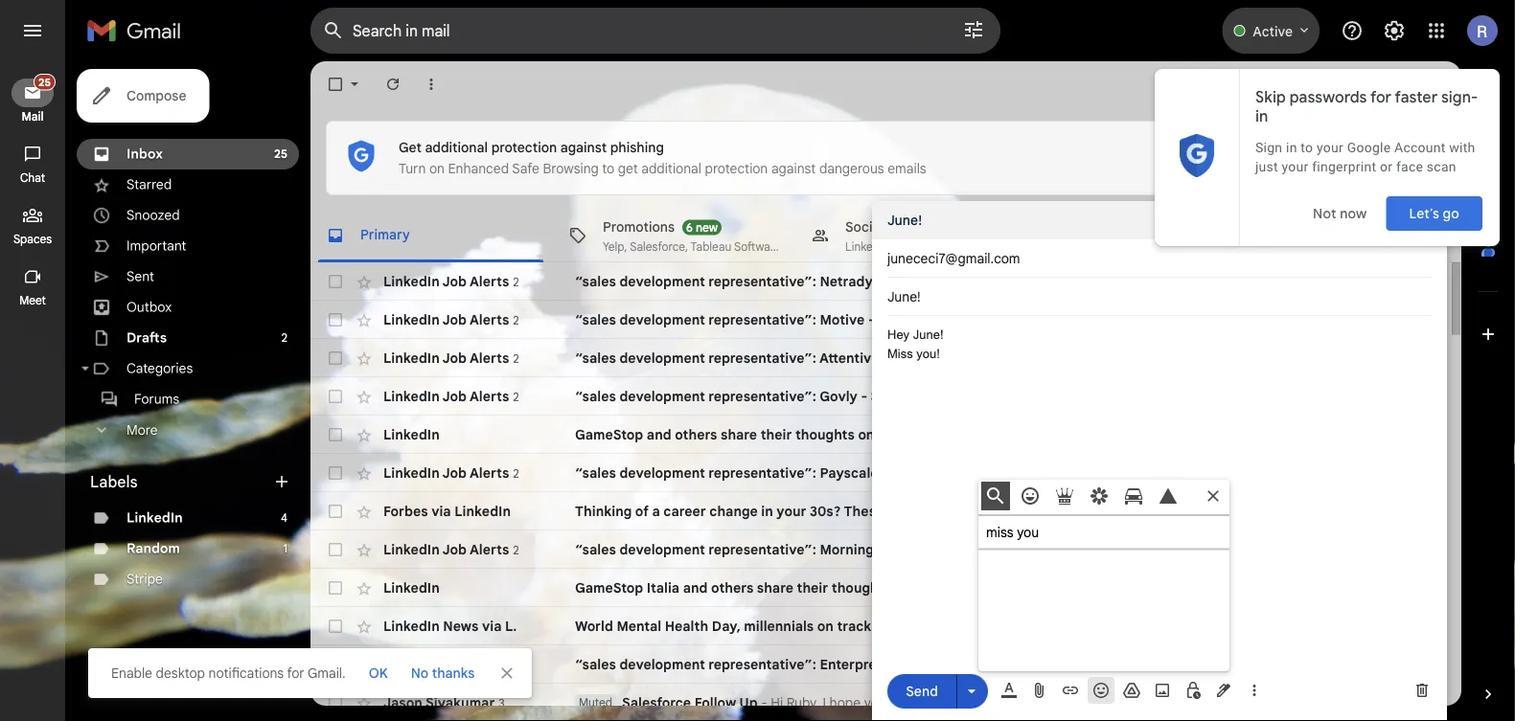 Task type: vqa. For each thing, say whether or not it's contained in the screenshot.
topmost In
yes



Task type: describe. For each thing, give the bounding box(es) containing it.
software,
[[734, 240, 784, 254]]

sivakumar
[[425, 695, 495, 711]]

sales for netradyne
[[902, 273, 937, 290]]

representative": for payscale
[[709, 465, 816, 482]]

"sales development representative": motive - sales development representative, enterprise and more -
[[575, 312, 1259, 328]]

starred
[[127, 176, 172, 193]]

to inside the get additional protection against phishing turn on enhanced safe browsing to get additional protection against dangerous emails
[[602, 161, 615, 177]]

development for "sales development representative": motive - sales development representative, enterprise and more -
[[620, 312, 705, 328]]

more down interested in the upcoming holiday titles… ͏ ͏ ͏ ͏ ͏ ͏ ͏ ͏ ͏ ͏ ͏ ͏ ͏ ͏ ͏ ͏ ͏ ͏ ͏ ͏ ͏ ͏ ͏ ͏ ͏ ͏ ͏ ͏ ͏ ͏ ͏ ͏ ͏ ͏ ͏ ͏ ͏ ͏ ͏ ͏ ͏ ͏ ͏ ͏ ͏ ͏ ͏ ͏ ͏ ͏ ͏ ͏ ͏ ͏ ͏ ͏ ͏ ͏ ͏ ͏ ͏ ͏ ͏ ͏ ͏ ͏ ͏ ͏ ͏ ͏ ͏ ͏ ͏ ͏ ͏ ͏ ͏ ͏ ͏
[[1233, 465, 1266, 482]]

2 row from the top
[[311, 301, 1446, 339]]

1 vertical spatial in
[[761, 503, 773, 520]]

ok
[[369, 665, 388, 682]]

enterpret
[[820, 657, 882, 673]]

spaces
[[13, 232, 52, 247]]

representative": for netradyne
[[709, 273, 816, 290]]

retire
[[892, 618, 927, 635]]

advanced search options image
[[955, 11, 993, 49]]

discard draft ‪(⌘⇧d)‬ image
[[1413, 681, 1432, 701]]

to inside 'link'
[[875, 618, 889, 635]]

2 linkedin, from the left
[[987, 240, 1034, 254]]

yelp,
[[603, 240, 627, 254]]

on up "payscale"
[[858, 427, 875, 443]]

notifications
[[208, 665, 284, 682]]

will
[[916, 503, 938, 520]]

track
[[837, 618, 872, 635]]

representative": for motive
[[709, 312, 816, 328]]

primary
[[360, 227, 410, 243]]

snoozed
[[127, 207, 180, 224]]

on down "sales development representative": morning brew - sales development representative and more -
[[894, 580, 911, 597]]

insert photo image
[[1153, 681, 1172, 701]]

send button
[[888, 675, 957, 709]]

"sales for "sales development representative": payscale - sales development representative, mid market and more
[[575, 465, 616, 482]]

attach files image
[[1030, 681, 1050, 701]]

8 row from the top
[[311, 531, 1446, 569]]

"sales development representative": attentive - sales development representative and more
[[575, 350, 1186, 367]]

"sales development representative": morning brew - sales development representative and more -
[[575, 542, 1230, 558]]

"sales for "sales development representative": netradyne - sales development representative and more -
[[575, 273, 616, 290]]

development for payscale
[[930, 465, 1017, 482]]

18 new
[[895, 220, 931, 235]]

compose
[[127, 87, 186, 104]]

refresh image
[[383, 75, 403, 94]]

row containing jason sivakumar
[[311, 684, 1446, 722]]

on inside 'link'
[[817, 618, 834, 635]]

via left linked.
[[1126, 240, 1141, 254]]

0 vertical spatial thoughts
[[795, 427, 855, 443]]

you!
[[917, 346, 940, 361]]

new for social
[[909, 220, 931, 235]]

25 inside navigation
[[38, 76, 51, 89]]

1 vertical spatial their
[[797, 580, 828, 597]]

and right the (sdr)
[[1144, 388, 1169, 405]]

more up pubblicato
[[1183, 542, 1216, 558]]

miss
[[888, 346, 913, 361]]

change
[[710, 503, 758, 520]]

0 vertical spatial in
[[1012, 427, 1023, 443]]

career
[[664, 503, 706, 520]]

sales for motive
[[878, 312, 913, 328]]

world mental health day, millennials on track to retire and more top conversations link
[[575, 617, 1341, 636]]

salesforce,
[[630, 240, 688, 254]]

simone
[[1084, 240, 1123, 254]]

"sales development representative": govly - sales development representative (sdr) and more
[[575, 388, 1205, 405]]

5 linkedin job alerts 2 from the top
[[383, 465, 519, 481]]

gmail image
[[86, 12, 191, 50]]

development for attentive
[[931, 350, 1018, 367]]

development for "sales development representative": enterpret - sr. sales development representative and more -
[[620, 657, 705, 673]]

1 vertical spatial additional
[[642, 161, 702, 177]]

representative": for morning
[[709, 542, 816, 558]]

these
[[844, 503, 884, 520]]

Search in mail text field
[[353, 21, 909, 40]]

stripe
[[127, 571, 163, 588]]

and right italia
[[683, 580, 708, 597]]

sr.
[[895, 657, 912, 673]]

6 new
[[686, 220, 718, 235]]

Message Body text field
[[888, 326, 1432, 655]]

reyes
[[936, 240, 967, 254]]

success
[[1030, 503, 1082, 520]]

toggle split pane mode image
[[1393, 75, 1412, 94]]

muted
[[579, 696, 612, 711]]

mid
[[1127, 465, 1151, 482]]

more image
[[422, 75, 441, 94]]

italia
[[647, 580, 680, 597]]

representative up the recentemente
[[1052, 542, 1152, 558]]

get
[[618, 161, 638, 177]]

representative for "sales development representative": attentive - sales development representative and more
[[1021, 350, 1121, 367]]

more down enterprise at right top
[[1152, 350, 1186, 367]]

insert link ‪(⌘k)‬ image
[[1061, 681, 1080, 701]]

4 cell from the top
[[1377, 464, 1446, 483]]

- inside '"sales development representative": attentive - sales development representative and more' link
[[883, 350, 889, 367]]

cell for "sales development representative": enterpret - sr. sales development representative and more
[[1377, 656, 1446, 675]]

millennials
[[744, 618, 814, 635]]

insert files using drive image
[[1122, 681, 1142, 701]]

meet
[[19, 294, 46, 308]]

oct 10
[[1395, 696, 1431, 711]]

your
[[777, 503, 806, 520]]

forums link
[[134, 391, 179, 408]]

stripe link
[[127, 571, 163, 588]]

enhanced
[[448, 161, 509, 177]]

"sales development representative": enterpret - sr. sales development representative and more -
[[575, 657, 1221, 673]]

development up more send options image
[[953, 657, 1040, 673]]

upcoming
[[1050, 427, 1111, 443]]

1 linkedin job alerts 2 from the top
[[383, 273, 519, 290]]

0 vertical spatial protection
[[491, 139, 557, 156]]

yelp, salesforce, tableau software, linkedin job alerts
[[603, 240, 886, 254]]

10
[[1418, 696, 1431, 711]]

0 vertical spatial their
[[761, 427, 792, 443]]

promotions, 6 new messages, tab
[[553, 209, 886, 263]]

muted salesforce follow up -
[[579, 695, 771, 712]]

linkedin news via l.
[[383, 618, 517, 635]]

sales for attentive
[[892, 350, 927, 367]]

"sales for "sales development representative": morning brew - sales development representative and more -
[[575, 542, 616, 558]]

cell for gamestop italia and others share their thoughts on linkedin
[[1377, 579, 1446, 598]]

development for "sales development representative": morning brew - sales development representative and more -
[[620, 542, 705, 558]]

no thanks
[[411, 665, 475, 682]]

thinking
[[575, 503, 632, 520]]

representative for "sales development representative": netradyne - sales development representative and more -
[[1031, 273, 1131, 290]]

18
[[895, 220, 906, 235]]

netradyne
[[820, 273, 889, 290]]

and down interested in the upcoming holiday titles… ͏ ͏ ͏ ͏ ͏ ͏ ͏ ͏ ͏ ͏ ͏ ͏ ͏ ͏ ͏ ͏ ͏ ͏ ͏ ͏ ͏ ͏ ͏ ͏ ͏ ͏ ͏ ͏ ͏ ͏ ͏ ͏ ͏ ͏ ͏ ͏ ͏ ͏ ͏ ͏ ͏ ͏ ͏ ͏ ͏ ͏ ͏ ͏ ͏ ͏ ͏ ͏ ͏ ͏ ͏ ͏ ͏ ͏ ͏ ͏ ͏ ͏ ͏ ͏ ͏ ͏ ͏ ͏ ͏ ͏ ͏ ͏ ͏ ͏ ͏ ͏ ͏ ͏ ͏
[[1205, 465, 1229, 482]]

4 row from the top
[[311, 378, 1446, 416]]

sales up send
[[915, 657, 950, 673]]

outbox
[[127, 299, 172, 316]]

cell for "sales development representative": morning brew - sales development representative and more
[[1377, 541, 1446, 560]]

search in mail image
[[316, 13, 351, 48]]

representative": for govly
[[709, 388, 816, 405]]

you
[[973, 503, 997, 520]]

1 vertical spatial others
[[711, 580, 754, 597]]

linkedin job alerts
[[383, 657, 509, 673]]

up
[[740, 695, 758, 712]]

send
[[906, 683, 938, 700]]

Search in mail search field
[[311, 8, 1001, 54]]

tab list right 15
[[1462, 61, 1515, 653]]

representative for "sales development representative": govly - sales development representative (sdr) and more
[[1000, 388, 1099, 405]]

1
[[283, 542, 288, 556]]

11 row from the top
[[311, 646, 1446, 684]]

1 vertical spatial protection
[[705, 161, 768, 177]]

dangerous
[[819, 161, 884, 177]]

more up titles…
[[1172, 388, 1205, 405]]

4 linkedin job alerts 2 from the top
[[383, 388, 519, 405]]

via left l.
[[482, 618, 502, 635]]

sales for payscale
[[891, 465, 927, 482]]

insert signature image
[[1214, 681, 1234, 701]]

representative, for mid
[[1020, 465, 1124, 482]]

important link
[[127, 238, 186, 254]]

sent link
[[127, 268, 154, 285]]

no thanks link
[[403, 657, 482, 691]]

follow
[[695, 695, 736, 712]]

mental
[[617, 618, 661, 635]]

find
[[1001, 503, 1026, 520]]

browsing
[[543, 161, 599, 177]]

market
[[1155, 465, 1201, 482]]

0 horizontal spatial against
[[560, 139, 607, 156]]

1 vertical spatial against
[[771, 161, 816, 177]]

Subject field
[[888, 288, 1432, 307]]

0 vertical spatial others
[[675, 427, 717, 443]]

get additional protection against phishing turn on enhanced safe browsing to get additional protection against dangerous emails
[[399, 139, 927, 177]]

important
[[127, 238, 186, 254]]

"sales development representative": netradyne - sales development representative and more -
[[575, 273, 1208, 290]]

and inside 'link'
[[931, 618, 956, 635]]



Task type: locate. For each thing, give the bounding box(es) containing it.
representative": for attentive
[[709, 350, 816, 367]]

development for "sales development representative": attentive - sales development representative and more
[[620, 350, 705, 367]]

and
[[1134, 273, 1159, 290], [1185, 312, 1210, 328], [1124, 350, 1149, 367], [1144, 388, 1169, 405], [647, 427, 672, 443], [1205, 465, 1229, 482], [1155, 542, 1180, 558], [683, 580, 708, 597], [931, 618, 956, 635], [1147, 657, 1171, 673]]

2 development from the top
[[620, 312, 705, 328]]

representative, for enterprise
[[1007, 312, 1110, 328]]

gamestop italia and others share their thoughts on linkedin - gamestop ha recentemente pubblicato i… ͏ ͏ ͏ ͏ ͏ ͏ ͏ ͏ ͏ ͏ ͏ ͏ ͏ ͏ ͏ ͏ ͏ ͏ ͏ ͏ ͏ ͏ ͏ ͏ ͏ ͏ ͏ ͏ ͏ ͏ ͏ ͏ ͏ ͏ ͏ ͏ ͏ ͏ ͏ ͏ ͏ ͏ ͏ ͏ ͏ ͏ ͏ ͏ ͏ ͏ ͏ ͏ ͏ ͏ ͏ ͏ ͏ ͏ ͏ ͏ ͏ ͏ ͏ ͏ ͏ ͏ ͏ ͏ ͏ ͏ ͏ ͏ ͏ ͏ ͏ ͏ ͏ ͏ ͏ ͏ ͏
[[575, 580, 1515, 597]]

navigation containing mail
[[0, 61, 67, 722]]

their up world mental health day, millennials on track to retire and more top conversations
[[797, 580, 828, 597]]

help
[[941, 503, 970, 520]]

6 linkedin job alerts 2 from the top
[[383, 541, 519, 558]]

linkedin, andrea reyes via linkedin, francina simone via linked.
[[845, 240, 1181, 254]]

social, 18 new messages, tab
[[796, 209, 1181, 263]]

more send options image
[[962, 682, 981, 701]]

1:00 pm
[[1388, 275, 1431, 289]]

"sales development representative": payscale - sales development representative, mid market and more
[[575, 465, 1266, 482]]

None checkbox
[[326, 387, 345, 406], [326, 464, 345, 483], [326, 541, 345, 560], [326, 579, 345, 598], [326, 387, 345, 406], [326, 464, 345, 483], [326, 541, 345, 560], [326, 579, 345, 598]]

more down linked.
[[1162, 273, 1195, 290]]

6 representative": from the top
[[709, 542, 816, 558]]

chat heading
[[0, 171, 65, 186]]

9 row from the top
[[311, 569, 1515, 608]]

1 horizontal spatial linkedin,
[[987, 240, 1034, 254]]

and up 'insert photo'
[[1147, 657, 1171, 673]]

sales down "hey"
[[892, 350, 927, 367]]

3 row from the top
[[311, 339, 1446, 378]]

outbox link
[[127, 299, 172, 316]]

sales up miss on the right of page
[[878, 312, 913, 328]]

1 horizontal spatial additional
[[642, 161, 702, 177]]

to left get
[[602, 161, 615, 177]]

alert containing enable desktop notifications for gmail.
[[31, 44, 1485, 699]]

representative, down francina on the right top
[[1007, 312, 1110, 328]]

and up a
[[647, 427, 672, 443]]

june!
[[888, 212, 922, 229], [913, 328, 944, 342]]

3 cell from the top
[[1377, 426, 1446, 445]]

development up '"sales development representative": attentive - sales development representative and more' link
[[916, 312, 1003, 328]]

francina
[[1037, 240, 1082, 254]]

development for netradyne
[[941, 273, 1027, 290]]

0 vertical spatial representative,
[[1007, 312, 1110, 328]]

0 vertical spatial to
[[602, 161, 615, 177]]

gamestop up world at the bottom of the page
[[575, 580, 643, 597]]

͏
[[1203, 427, 1206, 443], [1206, 427, 1209, 443], [1209, 427, 1213, 443], [1213, 427, 1216, 443], [1216, 427, 1220, 443], [1220, 427, 1223, 443], [1223, 427, 1227, 443], [1227, 427, 1230, 443], [1230, 427, 1234, 443], [1234, 427, 1237, 443], [1237, 427, 1240, 443], [1240, 427, 1244, 443], [1244, 427, 1247, 443], [1247, 427, 1251, 443], [1251, 427, 1254, 443], [1254, 427, 1258, 443], [1258, 427, 1261, 443], [1261, 427, 1264, 443], [1264, 427, 1268, 443], [1268, 427, 1271, 443], [1271, 427, 1275, 443], [1275, 427, 1278, 443], [1278, 427, 1282, 443], [1282, 427, 1285, 443], [1285, 427, 1288, 443], [1288, 427, 1292, 443], [1292, 427, 1295, 443], [1295, 427, 1299, 443], [1299, 427, 1302, 443], [1302, 427, 1306, 443], [1306, 427, 1309, 443], [1309, 427, 1313, 443], [1313, 427, 1316, 443], [1316, 427, 1319, 443], [1319, 427, 1323, 443], [1323, 427, 1326, 443], [1326, 427, 1330, 443], [1330, 427, 1333, 443], [1333, 427, 1337, 443], [1337, 427, 1340, 443], [1340, 427, 1343, 443], [1343, 427, 1347, 443], [1347, 427, 1350, 443], [1350, 427, 1354, 443], [1354, 427, 1357, 443], [1357, 427, 1361, 443], [1361, 427, 1364, 443], [1364, 427, 1368, 443], [1368, 427, 1371, 443], [1371, 427, 1374, 443], [1374, 427, 1378, 443], [1378, 427, 1381, 443], [1381, 427, 1385, 443], [1385, 427, 1388, 443], [1388, 427, 1392, 443], [1392, 427, 1395, 443], [1395, 427, 1398, 443], [1398, 427, 1402, 443], [1402, 427, 1405, 443], [1405, 427, 1409, 443], [1409, 427, 1412, 443], [1412, 427, 1416, 443], [1416, 427, 1419, 443], [1419, 427, 1422, 443], [1422, 427, 1426, 443], [1426, 427, 1429, 443], [1429, 427, 1433, 443], [1433, 427, 1436, 443], [1436, 427, 1440, 443], [1440, 427, 1443, 443], [1443, 427, 1447, 443], [1447, 427, 1450, 443], [1450, 427, 1453, 443], [1453, 427, 1457, 443], [1457, 427, 1460, 443], [1460, 427, 1464, 443], [1464, 427, 1467, 443], [1467, 427, 1471, 443], [1471, 427, 1474, 443], [1239, 580, 1242, 597], [1242, 580, 1246, 597], [1246, 580, 1249, 597], [1249, 580, 1252, 597], [1252, 580, 1256, 597], [1256, 580, 1259, 597], [1259, 580, 1263, 597], [1263, 580, 1266, 597], [1266, 580, 1270, 597], [1270, 580, 1273, 597], [1273, 580, 1276, 597], [1276, 580, 1280, 597], [1280, 580, 1283, 597], [1283, 580, 1287, 597], [1287, 580, 1290, 597], [1290, 580, 1294, 597], [1294, 580, 1297, 597], [1297, 580, 1301, 597], [1300, 580, 1304, 597], [1304, 580, 1307, 597], [1307, 580, 1311, 597], [1311, 580, 1314, 597], [1314, 580, 1318, 597], [1318, 580, 1321, 597], [1321, 580, 1325, 597], [1325, 580, 1328, 597], [1328, 580, 1331, 597], [1331, 580, 1335, 597], [1335, 580, 1338, 597], [1338, 580, 1342, 597], [1342, 580, 1345, 597], [1345, 580, 1349, 597], [1349, 580, 1352, 597], [1352, 580, 1355, 597], [1355, 580, 1359, 597], [1359, 580, 1362, 597], [1362, 580, 1366, 597], [1366, 580, 1369, 597], [1369, 580, 1373, 597], [1373, 580, 1376, 597], [1376, 580, 1380, 597], [1380, 580, 1383, 597], [1383, 580, 1386, 597], [1386, 580, 1390, 597], [1390, 580, 1393, 597], [1393, 580, 1397, 597], [1397, 580, 1400, 597], [1400, 580, 1404, 597], [1404, 580, 1407, 597], [1407, 580, 1410, 597], [1410, 580, 1414, 597], [1414, 580, 1417, 597], [1417, 580, 1421, 597], [1421, 580, 1424, 597], [1424, 580, 1428, 597], [1428, 580, 1431, 597], [1431, 580, 1434, 597], [1434, 580, 1438, 597], [1438, 580, 1441, 597], [1441, 580, 1445, 597], [1445, 580, 1448, 597], [1448, 580, 1452, 597], [1452, 580, 1455, 597], [1455, 580, 1459, 597], [1459, 580, 1462, 597], [1462, 580, 1465, 597], [1465, 580, 1469, 597], [1469, 580, 1472, 597], [1472, 580, 1476, 597], [1476, 580, 1479, 597], [1479, 580, 1483, 597], [1483, 580, 1486, 597], [1486, 580, 1489, 597], [1489, 580, 1493, 597], [1493, 580, 1496, 597], [1496, 580, 1500, 597], [1500, 580, 1503, 597], [1503, 580, 1507, 597], [1507, 580, 1510, 597], [1510, 580, 1513, 597], [1513, 580, 1515, 597]]

to right track
[[875, 618, 889, 635]]

development for motive
[[916, 312, 1003, 328]]

turn
[[399, 161, 426, 177]]

holiday
[[1114, 427, 1159, 443]]

more options image
[[1249, 681, 1260, 701]]

development up the "sales development representative": govly - sales development representative (sdr) and more link in the bottom of the page
[[931, 350, 1018, 367]]

- inside the "sales development representative": govly - sales development representative (sdr) and more link
[[861, 388, 868, 405]]

june! inside the hey june! miss you!
[[913, 328, 944, 342]]

inbox link
[[127, 146, 163, 162]]

representative up insert emoji ‪(⌘⇧2)‬ icon on the bottom right of page
[[1044, 657, 1143, 673]]

thoughts up track
[[832, 580, 891, 597]]

payscale
[[820, 465, 878, 482]]

via right "forbes"
[[432, 503, 451, 520]]

health
[[665, 618, 709, 635]]

development down interested
[[930, 465, 1017, 482]]

(sdr)
[[1103, 388, 1140, 405]]

share up change on the bottom
[[721, 427, 757, 443]]

thanks
[[432, 665, 475, 682]]

oct left 10
[[1395, 696, 1415, 711]]

and up pubblicato
[[1155, 542, 1180, 558]]

more
[[1162, 273, 1195, 290], [1213, 312, 1246, 328], [1152, 350, 1186, 367], [1172, 388, 1205, 405], [1233, 465, 1266, 482], [1183, 542, 1216, 558], [959, 618, 992, 635], [1175, 657, 1208, 673]]

more down subject field
[[1213, 312, 1246, 328]]

tableau
[[691, 240, 732, 254]]

development for "sales development representative": payscale - sales development representative, mid market and more
[[620, 465, 705, 482]]

sales down "sales development representative": attentive - sales development representative and more
[[871, 388, 906, 405]]

main menu image
[[21, 19, 44, 42]]

1 representative": from the top
[[709, 273, 816, 290]]

oct left 15
[[1396, 313, 1416, 327]]

tab list up "sales development representative": netradyne - sales development representative and more -
[[311, 209, 1462, 263]]

tips
[[887, 503, 912, 520]]

job inside promotions, 6 new messages, tab
[[833, 240, 853, 254]]

thoughts down govly
[[795, 427, 855, 443]]

1 development from the top
[[620, 273, 705, 290]]

1 "sales from the top
[[575, 273, 616, 290]]

random
[[127, 541, 180, 557]]

1 row from the top
[[311, 263, 1446, 301]]

linkedin job alerts 2
[[383, 273, 519, 290], [383, 311, 519, 328], [383, 350, 519, 366], [383, 388, 519, 405], [383, 465, 519, 481], [383, 541, 519, 558]]

more inside 'link'
[[959, 618, 992, 635]]

2 linkedin job alerts 2 from the top
[[383, 311, 519, 328]]

30s?
[[810, 503, 841, 520]]

in left "the"
[[1012, 427, 1023, 443]]

2 cell from the top
[[1377, 387, 1446, 406]]

more up toggle confidential mode image
[[1175, 657, 1208, 673]]

tab list
[[1462, 61, 1515, 653], [311, 209, 1462, 263]]

4 representative": from the top
[[709, 388, 816, 405]]

hey june! miss you!
[[888, 328, 944, 361]]

3 representative": from the top
[[709, 350, 816, 367]]

"sales for "sales development representative": attentive - sales development representative and more
[[575, 350, 616, 367]]

10 row from the top
[[311, 608, 1446, 646]]

7 cell from the top
[[1377, 579, 1446, 598]]

meet heading
[[0, 293, 65, 309]]

6 "sales from the top
[[575, 542, 616, 558]]

mail heading
[[0, 109, 65, 125]]

drafts
[[127, 330, 167, 346]]

more left top
[[959, 618, 992, 635]]

their up the your at the bottom right of page
[[761, 427, 792, 443]]

titles…
[[1163, 427, 1203, 443]]

0 horizontal spatial additional
[[425, 139, 488, 156]]

1 horizontal spatial in
[[1012, 427, 1023, 443]]

sales down will
[[923, 542, 958, 558]]

and right retire
[[931, 618, 956, 635]]

1 vertical spatial share
[[757, 580, 794, 597]]

1 horizontal spatial their
[[797, 580, 828, 597]]

7 development from the top
[[620, 657, 705, 673]]

"sales development representative": attentive - sales development representative and more link
[[575, 349, 1341, 368]]

representative
[[1031, 273, 1131, 290], [1021, 350, 1121, 367], [1000, 388, 1099, 405], [1052, 542, 1152, 558], [1044, 657, 1143, 673]]

settings image
[[1383, 19, 1406, 42]]

representative up the (sdr)
[[1021, 350, 1121, 367]]

row containing forbes via linkedin
[[311, 493, 1446, 531]]

0 horizontal spatial 25
[[38, 76, 51, 89]]

0 horizontal spatial to
[[602, 161, 615, 177]]

junececi7@gmail.com
[[888, 250, 1020, 267]]

oct for oct 10
[[1395, 696, 1415, 711]]

sales up "tips"
[[891, 465, 927, 482]]

linkedin, left francina on the right top
[[987, 240, 1034, 254]]

1 vertical spatial 25
[[274, 147, 288, 162]]

2 representative": from the top
[[709, 312, 816, 328]]

tab list containing promotions
[[311, 209, 1462, 263]]

govly
[[820, 388, 858, 405]]

7 representative": from the top
[[709, 657, 816, 673]]

linkedin, down social on the top of the page
[[845, 240, 892, 254]]

9 cell from the top
[[1377, 656, 1446, 675]]

2 new from the left
[[909, 220, 931, 235]]

on left track
[[817, 618, 834, 635]]

andrea
[[895, 240, 933, 254]]

1 horizontal spatial 25
[[274, 147, 288, 162]]

representative,
[[1007, 312, 1110, 328], [1020, 465, 1124, 482]]

12 row from the top
[[311, 684, 1446, 722]]

more button
[[77, 415, 299, 446]]

gamestop for gamestop italia and others share their thoughts on linkedin - gamestop ha recentemente pubblicato i… ͏ ͏ ͏ ͏ ͏ ͏ ͏ ͏ ͏ ͏ ͏ ͏ ͏ ͏ ͏ ͏ ͏ ͏ ͏ ͏ ͏ ͏ ͏ ͏ ͏ ͏ ͏ ͏ ͏ ͏ ͏ ͏ ͏ ͏ ͏ ͏ ͏ ͏ ͏ ͏ ͏ ͏ ͏ ͏ ͏ ͏ ͏ ͏ ͏ ͏ ͏ ͏ ͏ ͏ ͏ ͏ ͏ ͏ ͏ ͏ ͏ ͏ ͏ ͏ ͏ ͏ ͏ ͏ ͏ ͏ ͏ ͏ ͏ ͏ ͏ ͏ ͏ ͏ ͏ ͏ ͏
[[575, 580, 643, 597]]

conversations
[[1021, 618, 1114, 635]]

oct for oct 15
[[1396, 313, 1416, 327]]

june! up you!
[[913, 328, 944, 342]]

support image
[[1341, 19, 1364, 42]]

in left the your at the bottom right of page
[[761, 503, 773, 520]]

insert emoji ‪(⌘⇧2)‬ image
[[1092, 681, 1111, 701]]

share
[[721, 427, 757, 443], [757, 580, 794, 597]]

linked.
[[1144, 240, 1181, 254]]

1 vertical spatial thoughts
[[832, 580, 891, 597]]

5 development from the top
[[620, 465, 705, 482]]

random link
[[127, 541, 180, 557]]

4
[[281, 511, 288, 526]]

None checkbox
[[326, 75, 345, 94], [326, 272, 345, 291], [326, 311, 345, 330], [326, 349, 345, 368], [326, 426, 345, 445], [326, 502, 345, 521], [326, 617, 345, 636], [326, 694, 345, 713], [326, 75, 345, 94], [326, 272, 345, 291], [326, 311, 345, 330], [326, 349, 345, 368], [326, 426, 345, 445], [326, 502, 345, 521], [326, 617, 345, 636], [326, 694, 345, 713]]

on inside the get additional protection against phishing turn on enhanced safe browsing to get additional protection against dangerous emails
[[429, 161, 445, 177]]

1 horizontal spatial to
[[875, 618, 889, 635]]

0 vertical spatial june!
[[888, 212, 922, 229]]

1 horizontal spatial against
[[771, 161, 816, 177]]

morning
[[820, 542, 874, 558]]

development for "sales development representative": govly - sales development representative (sdr) and more
[[620, 388, 705, 405]]

june! up andrea
[[888, 212, 922, 229]]

0 horizontal spatial their
[[761, 427, 792, 443]]

representative up "the"
[[1000, 388, 1099, 405]]

cell
[[1377, 349, 1446, 368], [1377, 387, 1446, 406], [1377, 426, 1446, 445], [1377, 464, 1446, 483], [1377, 502, 1446, 521], [1377, 541, 1446, 560], [1377, 579, 1446, 598], [1377, 617, 1446, 636], [1377, 656, 1446, 675]]

labels
[[90, 473, 138, 492]]

labels heading
[[90, 473, 272, 492]]

- inside "sales development representative": payscale - sales development representative, mid market and more link
[[882, 465, 888, 482]]

jason
[[383, 695, 422, 711]]

1 vertical spatial representative,
[[1020, 465, 1124, 482]]

1 linkedin, from the left
[[845, 240, 892, 254]]

3 "sales from the top
[[575, 350, 616, 367]]

spaces heading
[[0, 232, 65, 247]]

inbox tip region
[[326, 121, 1446, 196]]

share up the millennials
[[757, 580, 794, 597]]

alert
[[31, 44, 1485, 699]]

development down '"sales development representative": attentive - sales development representative and more' link
[[909, 388, 996, 405]]

and down enterprise at right top
[[1124, 350, 1149, 367]]

world mental health day, millennials on track to retire and more top conversations
[[575, 618, 1114, 635]]

forums
[[134, 391, 179, 408]]

additional
[[425, 139, 488, 156], [642, 161, 702, 177]]

25
[[38, 76, 51, 89], [274, 147, 288, 162]]

june! dialog
[[872, 201, 1447, 722]]

drafts link
[[127, 330, 167, 346]]

gamestop up thinking
[[575, 427, 643, 443]]

3 development from the top
[[620, 350, 705, 367]]

6 development from the top
[[620, 542, 705, 558]]

4 "sales from the top
[[575, 388, 616, 405]]

1 vertical spatial to
[[875, 618, 889, 635]]

15
[[1419, 313, 1431, 327]]

their
[[761, 427, 792, 443], [797, 580, 828, 597]]

cell for thinking of a career change in your 30s? these tips will help you find success
[[1377, 502, 1446, 521]]

0 vertical spatial 25
[[38, 76, 51, 89]]

5 "sales from the top
[[575, 465, 616, 482]]

toggle confidential mode image
[[1184, 681, 1203, 701]]

snoozed link
[[127, 207, 180, 224]]

gmail.
[[308, 665, 346, 682]]

primary tab
[[311, 209, 551, 263]]

representative": for enterpret
[[709, 657, 816, 673]]

0 vertical spatial against
[[560, 139, 607, 156]]

linkedin inside promotions, 6 new messages, tab
[[787, 240, 831, 254]]

7 row from the top
[[311, 493, 1446, 531]]

additional down phishing on the left top of page
[[642, 161, 702, 177]]

others up the day, on the left
[[711, 580, 754, 597]]

1 cell from the top
[[1377, 349, 1446, 368]]

cell for gamestop and others share their thoughts on linkedin
[[1377, 426, 1446, 445]]

row
[[311, 263, 1446, 301], [311, 301, 1446, 339], [311, 339, 1446, 378], [311, 378, 1446, 416], [311, 416, 1474, 454], [311, 454, 1446, 493], [311, 493, 1446, 531], [311, 531, 1446, 569], [311, 569, 1515, 608], [311, 608, 1446, 646], [311, 646, 1446, 684], [311, 684, 1446, 722]]

phishing
[[610, 139, 664, 156]]

2 "sales from the top
[[575, 312, 616, 328]]

"sales for "sales development representative": govly - sales development representative (sdr) and more
[[575, 388, 616, 405]]

0 horizontal spatial linkedin,
[[845, 240, 892, 254]]

salesforce
[[622, 695, 691, 712]]

8 cell from the top
[[1377, 617, 1446, 636]]

new right 6
[[696, 220, 718, 235]]

5 cell from the top
[[1377, 502, 1446, 521]]

1 horizontal spatial protection
[[705, 161, 768, 177]]

via right 'reyes'
[[970, 240, 984, 254]]

i…
[[1226, 580, 1239, 597]]

"sales for "sales development representative": enterpret - sr. sales development representative and more -
[[575, 657, 616, 673]]

development down junececi7@gmail.com
[[941, 273, 1027, 290]]

0 vertical spatial additional
[[425, 139, 488, 156]]

0 vertical spatial share
[[721, 427, 757, 443]]

linkedin link
[[127, 510, 183, 527]]

development for "sales development representative": netradyne - sales development representative and more -
[[620, 273, 705, 290]]

mail
[[21, 110, 44, 124]]

development for govly
[[909, 388, 996, 405]]

Search emojis text field
[[979, 517, 1230, 551]]

enable
[[111, 665, 152, 682]]

and down subject field
[[1185, 312, 1210, 328]]

cell for world mental health day, millennials on track to retire and more top conversations
[[1377, 617, 1446, 636]]

6 row from the top
[[311, 454, 1446, 493]]

1 new from the left
[[696, 220, 718, 235]]

interested
[[947, 427, 1009, 443]]

new for promotions
[[696, 220, 718, 235]]

interested in the upcoming holiday titles… ͏ ͏ ͏ ͏ ͏ ͏ ͏ ͏ ͏ ͏ ͏ ͏ ͏ ͏ ͏ ͏ ͏ ͏ ͏ ͏ ͏ ͏ ͏ ͏ ͏ ͏ ͏ ͏ ͏ ͏ ͏ ͏ ͏ ͏ ͏ ͏ ͏ ͏ ͏ ͏ ͏ ͏ ͏ ͏ ͏ ͏ ͏ ͏ ͏ ͏ ͏ ͏ ͏ ͏ ͏ ͏ ͏ ͏ ͏ ͏ ͏ ͏ ͏ ͏ ͏ ͏ ͏ ͏ ͏ ͏ ͏ ͏ ͏ ͏ ͏ ͏ ͏ ͏ ͏
[[947, 427, 1474, 443]]

navigation
[[0, 61, 67, 722]]

new right 18
[[909, 220, 931, 235]]

1 vertical spatial june!
[[913, 328, 944, 342]]

main content containing get additional protection against phishing
[[311, 61, 1515, 722]]

5 representative": from the top
[[709, 465, 816, 482]]

7 "sales from the top
[[575, 657, 616, 673]]

thoughts
[[795, 427, 855, 443], [832, 580, 891, 597]]

sent
[[127, 268, 154, 285]]

of
[[635, 503, 649, 520]]

0 horizontal spatial in
[[761, 503, 773, 520]]

6 cell from the top
[[1377, 541, 1446, 560]]

and down linked.
[[1134, 273, 1159, 290]]

representative, down upcoming
[[1020, 465, 1124, 482]]

0 vertical spatial oct
[[1396, 313, 1416, 327]]

to
[[602, 161, 615, 177], [875, 618, 889, 635]]

brew
[[877, 542, 910, 558]]

gamestop for gamestop and others share their thoughts on linkedin
[[575, 427, 643, 443]]

against up browsing
[[560, 139, 607, 156]]

1 horizontal spatial new
[[909, 220, 931, 235]]

protection up safe
[[491, 139, 557, 156]]

row containing linkedin news via l.
[[311, 608, 1446, 646]]

0 horizontal spatial new
[[696, 220, 718, 235]]

1 vertical spatial oct
[[1395, 696, 1415, 711]]

sales for govly
[[871, 388, 906, 405]]

representative down francina on the right top
[[1031, 273, 1131, 290]]

world
[[575, 618, 613, 635]]

"sales for "sales development representative": motive - sales development representative, enterprise and more -
[[575, 312, 616, 328]]

development down find
[[962, 542, 1049, 558]]

starred link
[[127, 176, 172, 193]]

5 row from the top
[[311, 416, 1474, 454]]

protection up 6 new
[[705, 161, 768, 177]]

sales down andrea
[[902, 273, 937, 290]]

gamestop up top
[[984, 580, 1048, 597]]

others up "career"
[[675, 427, 717, 443]]

main content
[[311, 61, 1515, 722]]

on right 'turn' in the left top of the page
[[429, 161, 445, 177]]

additional up enhanced
[[425, 139, 488, 156]]

inbox
[[127, 146, 163, 162]]

hey
[[888, 328, 910, 342]]

alerts inside promotions, 6 new messages, tab
[[855, 240, 886, 254]]

gamestop
[[575, 427, 643, 443], [575, 580, 643, 597], [984, 580, 1048, 597]]

no
[[411, 665, 429, 682]]

against left dangerous at the top
[[771, 161, 816, 177]]

top
[[996, 618, 1018, 635]]

3 linkedin job alerts 2 from the top
[[383, 350, 519, 366]]

ok link
[[361, 657, 396, 691]]

4 development from the top
[[620, 388, 705, 405]]

0 horizontal spatial protection
[[491, 139, 557, 156]]



